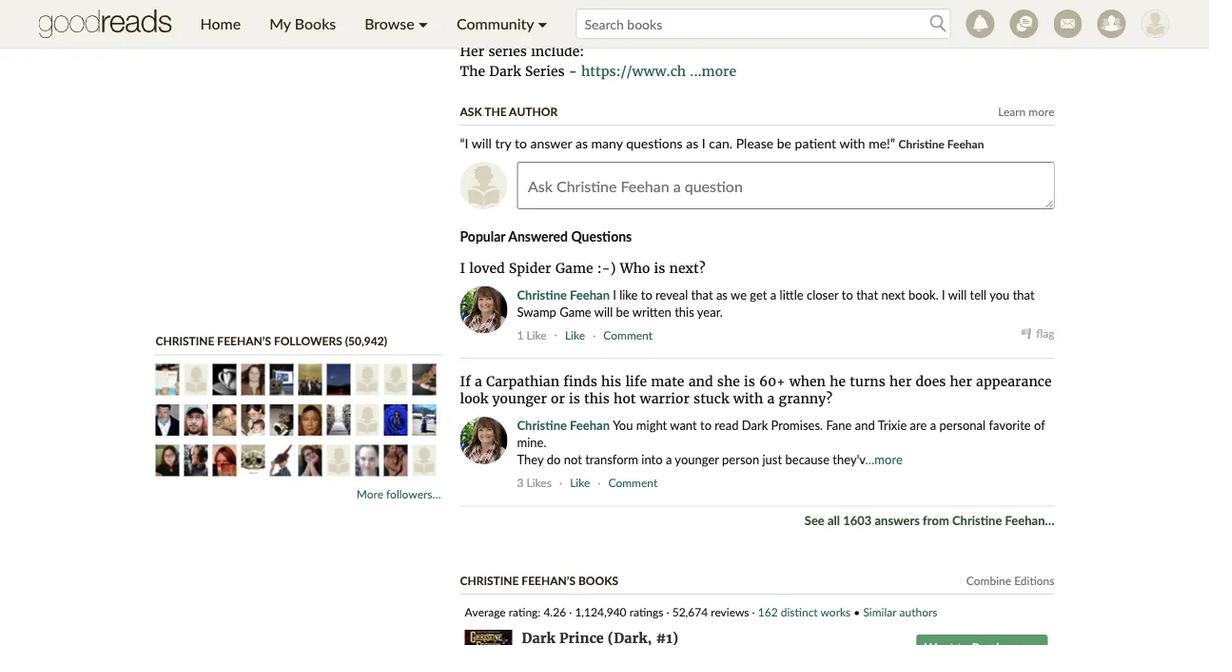 Task type: describe. For each thing, give the bounding box(es) containing it.
fane
[[826, 418, 852, 433]]

feehan for next?
[[570, 287, 610, 302]]

browse ▾ button
[[350, 0, 443, 48]]

1 horizontal spatial is
[[654, 259, 666, 276]]

her series include: the dark series - https://www.ch ...more
[[460, 42, 737, 79]]

get
[[750, 287, 768, 302]]

rating:
[[509, 605, 541, 619]]

reveal
[[656, 287, 688, 302]]

as for answer
[[576, 135, 588, 151]]

Ask Christine Feehan a question text field
[[517, 162, 1055, 209]]

book.
[[909, 287, 939, 302]]

her
[[460, 42, 485, 59]]

feehan's for followers
[[217, 334, 271, 348]]

younger inside the if a carpathian finds his life mate and she is 60+ when he turns her does her appearance look younger or is this hot warrior stuck with a granny?
[[493, 390, 547, 407]]

inbox image
[[1054, 10, 1083, 38]]

feehan for she
[[570, 418, 610, 433]]

· left "162"
[[752, 605, 755, 619]]

friend requests image
[[1098, 10, 1126, 38]]

*nan* image
[[384, 445, 408, 476]]

combine editions
[[967, 573, 1055, 587]]

elaine image
[[413, 364, 436, 395]]

kim image
[[298, 364, 322, 395]]

menu containing home
[[186, 0, 562, 48]]

into
[[642, 452, 663, 467]]

0 horizontal spatial is
[[569, 390, 580, 407]]

be inside i like to reveal that as we get a little closer to that next book. i will tell you that swamp game will be written this year.
[[616, 304, 630, 319]]

flag link
[[1022, 325, 1055, 342]]

https://www.ch link
[[582, 62, 686, 79]]

of
[[1034, 418, 1045, 433]]

christine up swamp
[[517, 287, 567, 302]]

1 like · like
[[517, 328, 585, 342]]

1 like link
[[517, 328, 552, 342]]

the
[[460, 62, 485, 79]]

follow
[[252, 6, 291, 22]]

popular
[[460, 228, 506, 245]]

the
[[485, 104, 507, 118]]

hot
[[614, 390, 636, 407]]

Search for books to add to your shelves search field
[[576, 9, 951, 39]]

ask the author link
[[460, 104, 558, 118]]

▾ for browse ▾
[[419, 14, 428, 33]]

a inside i like to reveal that as we get a little closer to that next book. i will tell you that swamp game will be written this year.
[[771, 287, 777, 302]]

like right the 1 like link
[[565, 328, 585, 342]]

52,674
[[673, 605, 708, 619]]

when
[[790, 373, 826, 390]]

next?
[[670, 259, 706, 276]]

series
[[489, 42, 527, 59]]

eillin image
[[270, 445, 294, 476]]

stacy image
[[213, 445, 236, 476]]

https://www.ch
[[582, 62, 686, 79]]

just
[[763, 452, 782, 467]]

person
[[722, 452, 760, 467]]

learn more
[[999, 104, 1055, 118]]

books
[[579, 573, 619, 587]]

you
[[990, 287, 1010, 302]]

60+
[[759, 373, 786, 390]]

my
[[269, 14, 291, 33]]

not
[[564, 452, 582, 467]]

popular answered questions
[[460, 228, 632, 245]]

a right into
[[666, 452, 672, 467]]

a right if
[[475, 373, 482, 390]]

4.26
[[544, 605, 566, 619]]

and inside the if a carpathian finds his life mate and she is 60+ when he turns her does her appearance look younger or is this hot warrior stuck with a granny?
[[689, 373, 713, 390]]

notifications image
[[966, 10, 995, 38]]

…more
[[866, 452, 903, 467]]

promises.
[[771, 418, 823, 433]]

because
[[786, 452, 830, 467]]

dark inside her series include: the dark series - https://www.ch ...more
[[489, 62, 521, 79]]

patient
[[795, 135, 837, 151]]

if a carpathian finds his life mate and she is 60+ when he turns her does her appearance look younger or is this hot warrior stuck with a granny?
[[460, 373, 1052, 407]]

similar authors link
[[864, 605, 938, 619]]

▾ for community ▾
[[538, 14, 548, 33]]

want
[[670, 418, 697, 433]]

can.
[[709, 135, 733, 151]]

works
[[821, 605, 851, 619]]

payam ss image
[[327, 364, 351, 395]]

mary image
[[327, 445, 351, 476]]

morgan image
[[184, 404, 208, 436]]

finds
[[564, 373, 598, 390]]

community ▾
[[457, 14, 548, 33]]

i left loved
[[460, 259, 466, 276]]

more
[[357, 487, 384, 501]]

kathy image
[[355, 404, 379, 436]]

like link for 1 like · like
[[565, 328, 590, 342]]

cindy image
[[241, 404, 265, 436]]

authors
[[900, 605, 938, 619]]

answers
[[875, 512, 920, 528]]

reviews
[[711, 605, 749, 619]]

cathy image
[[184, 445, 208, 476]]

(50,942)
[[345, 334, 387, 348]]

stuck
[[694, 390, 729, 407]]

younger inside 'you might want to read dark promises. fane and trixie are a personal favorite of mine. they do not transform into a younger person just because they'v …more'
[[675, 452, 719, 467]]

average rating: 4.26 · 1,124,940 ratings     · 52,674 reviews     · 162 distinct works • similar authors
[[465, 605, 938, 619]]

my group discussions image
[[1010, 10, 1039, 38]]

warrior
[[640, 390, 690, 407]]

christine feehan's followers (50,942)
[[156, 334, 387, 348]]

home
[[200, 14, 241, 33]]

look
[[460, 390, 489, 407]]

granny?
[[779, 390, 833, 407]]

comment link for 3 likes · like
[[604, 476, 663, 490]]

this inside i like to reveal that as we get a little closer to that next book. i will tell you that swamp game will be written this year.
[[675, 304, 695, 319]]

like link for 3 likes · like
[[570, 476, 595, 490]]

similar
[[864, 605, 897, 619]]

year.
[[697, 304, 723, 319]]

tell
[[970, 287, 987, 302]]

this inside the if a carpathian finds his life mate and she is 60+ when he turns her does her appearance look younger or is this hot warrior stuck with a granny?
[[584, 390, 610, 407]]

books
[[295, 14, 336, 33]]

comment link for 1 like · like
[[599, 328, 658, 342]]

1,124,940
[[575, 605, 627, 619]]

diane m... image
[[384, 404, 408, 436]]

tracy image
[[298, 404, 322, 436]]

u 100x100 image
[[460, 162, 508, 209]]

game inside i like to reveal that as we get a little closer to that next book. i will tell you that swamp game will be written this year.
[[560, 304, 592, 319]]

jen image
[[213, 404, 236, 436]]

dark prince (dark, #1) image
[[465, 630, 512, 645]]

little
[[780, 287, 804, 302]]

to inside 'you might want to read dark promises. fane and trixie are a personal favorite of mine. they do not transform into a younger person just because they'v …more'
[[700, 418, 712, 433]]

2 her from the left
[[950, 373, 973, 390]]

swamp
[[517, 304, 557, 319]]

briana image
[[413, 404, 436, 436]]

followers
[[274, 334, 342, 348]]

see all 1603 answers from christine feehan…
[[805, 512, 1055, 528]]

questions
[[571, 228, 632, 245]]

follow author
[[252, 6, 335, 22]]

comment for 3 likes · like
[[609, 476, 658, 490]]

like right 1
[[527, 328, 547, 342]]

ratings
[[630, 605, 664, 619]]

christine up mine.
[[517, 418, 567, 433]]

holly image
[[355, 445, 379, 476]]

0 vertical spatial with
[[840, 135, 866, 151]]

shelley... image
[[270, 404, 294, 436]]

include:
[[531, 42, 585, 59]]

i loved spider game :-) who is next?
[[460, 259, 706, 276]]

personal
[[940, 418, 986, 433]]

christine inside "i will try to answer as many questions as i can. please be patient with me!" christine feehan
[[899, 137, 945, 150]]

to up written
[[641, 287, 653, 302]]

series
[[525, 62, 565, 79]]

see
[[805, 512, 825, 528]]

you
[[613, 418, 633, 433]]



Task type: vqa. For each thing, say whether or not it's contained in the screenshot.
Rate 2 out of 5 image associated with Rate 1 out of 5 icon related to Rate 3 out of 5 icon's Rate
no



Task type: locate. For each thing, give the bounding box(es) containing it.
thegeek... image
[[156, 445, 179, 476]]

j image
[[156, 364, 179, 395]]

written
[[633, 304, 672, 319]]

more followers…
[[357, 487, 441, 501]]

christine
[[899, 137, 945, 150], [517, 287, 567, 302], [156, 334, 215, 348], [517, 418, 567, 433], [953, 512, 1002, 528], [460, 573, 519, 587]]

· right the 1 like link
[[555, 328, 558, 342]]

like inside i like to reveal that as we get a little closer to that next book. i will tell you that swamp game will be written this year.
[[620, 287, 638, 302]]

1 horizontal spatial feehan's
[[522, 573, 576, 587]]

feehan down i loved spider game :-) who is next?
[[570, 287, 610, 302]]

stacie image
[[184, 364, 208, 395]]

as inside i like to reveal that as we get a little closer to that next book. i will tell you that swamp game will be written this year.
[[717, 287, 728, 302]]

1 christine feehan link from the top
[[517, 287, 610, 302]]

christine feehan link for finds
[[517, 418, 610, 433]]

0 horizontal spatial author
[[294, 6, 335, 22]]

follow author button
[[227, 0, 360, 29]]

▾ right browse
[[419, 14, 428, 33]]

christine feehan for game
[[517, 287, 610, 302]]

christine feehan link up swamp
[[517, 287, 610, 302]]

like link
[[565, 328, 590, 342], [570, 476, 595, 490]]

1 vertical spatial feehan
[[570, 287, 610, 302]]

▾
[[419, 14, 428, 33], [538, 14, 548, 33]]

will right "i
[[472, 135, 492, 151]]

· right likes
[[560, 476, 563, 490]]

2 horizontal spatial will
[[949, 287, 967, 302]]

his
[[602, 373, 622, 390]]

0 vertical spatial younger
[[493, 390, 547, 407]]

1
[[517, 328, 524, 342]]

mine.
[[517, 435, 547, 450]]

is right who
[[654, 259, 666, 276]]

you might want to read dark promises. fane and trixie are a personal favorite of mine. they do not transform into a younger person just because they'v …more
[[517, 418, 1045, 467]]

2 christine feehan link from the top
[[517, 418, 610, 433]]

we
[[731, 287, 747, 302]]

younger left or
[[493, 390, 547, 407]]

that
[[691, 287, 713, 302], [857, 287, 879, 302], [1013, 287, 1035, 302]]

feehan's
[[217, 334, 271, 348], [522, 573, 576, 587]]

2 horizontal spatial as
[[717, 287, 728, 302]]

1 horizontal spatial dark
[[742, 418, 768, 433]]

to right try
[[515, 135, 527, 151]]

1 vertical spatial author
[[509, 104, 558, 118]]

1 vertical spatial christine feehan link
[[517, 418, 610, 433]]

and right fane
[[855, 418, 875, 433]]

game left :- on the top
[[555, 259, 593, 276]]

0 horizontal spatial be
[[616, 304, 630, 319]]

comment link down into
[[604, 476, 663, 490]]

this left the hot
[[584, 390, 610, 407]]

like down who
[[620, 287, 638, 302]]

2 horizontal spatial that
[[1013, 287, 1035, 302]]

home link
[[186, 0, 255, 48]]

3 that from the left
[[1013, 287, 1035, 302]]

christine up stacie "icon"
[[156, 334, 215, 348]]

1 vertical spatial comment link
[[604, 476, 663, 490]]

1 vertical spatial younger
[[675, 452, 719, 467]]

comment down written
[[604, 328, 653, 342]]

1 horizontal spatial ▾
[[538, 14, 548, 33]]

dark inside 'you might want to read dark promises. fane and trixie are a personal favorite of mine. they do not transform into a younger person just because they'v …more'
[[742, 418, 768, 433]]

0 vertical spatial and
[[689, 373, 713, 390]]

transform
[[585, 452, 639, 467]]

who
[[620, 259, 650, 276]]

heading
[[522, 630, 679, 645]]

if
[[460, 373, 471, 390]]

as left "many"
[[576, 135, 588, 151]]

i down )
[[613, 287, 617, 302]]

christine feehan link down or
[[517, 418, 610, 433]]

will left tell at the top right
[[949, 287, 967, 302]]

be right the please
[[777, 135, 792, 151]]

1 vertical spatial with
[[733, 390, 764, 407]]

Search books text field
[[576, 9, 951, 39]]

sue image
[[384, 364, 408, 395]]

and left she
[[689, 373, 713, 390]]

comment link down written
[[599, 328, 658, 342]]

please
[[736, 135, 774, 151]]

lisa lap image
[[327, 404, 351, 436]]

· right 4.26
[[569, 605, 572, 619]]

loved
[[470, 259, 505, 276]]

feehan right the me!"
[[948, 137, 984, 150]]

dark down series
[[489, 62, 521, 79]]

might
[[636, 418, 667, 433]]

0 horizontal spatial this
[[584, 390, 610, 407]]

will down :- on the top
[[595, 304, 613, 319]]

1 vertical spatial dark
[[742, 418, 768, 433]]

0 horizontal spatial and
[[689, 373, 713, 390]]

christine feehan for finds
[[517, 418, 610, 433]]

3 likes link
[[517, 476, 557, 490]]

3
[[517, 476, 524, 490]]

1 vertical spatial comment
[[609, 476, 658, 490]]

1 ▾ from the left
[[419, 14, 428, 33]]

christine feehan's followers (50,942) link
[[156, 334, 387, 348]]

feehan inside "i will try to answer as many questions as i can. please be patient with me!" christine feehan
[[948, 137, 984, 150]]

that right "you"
[[1013, 287, 1035, 302]]

that left next
[[857, 287, 879, 302]]

2 horizontal spatial is
[[744, 373, 755, 390]]

0 vertical spatial author
[[294, 6, 335, 22]]

as left 'we'
[[717, 287, 728, 302]]

ahmed g... image
[[413, 445, 436, 476]]

0 vertical spatial feehan
[[948, 137, 984, 150]]

0 vertical spatial christine feehan
[[517, 287, 610, 302]]

as left can.
[[686, 135, 699, 151]]

appearance
[[977, 373, 1052, 390]]

christine feehan down or
[[517, 418, 610, 433]]

0 vertical spatial comment
[[604, 328, 653, 342]]

0 horizontal spatial that
[[691, 287, 713, 302]]

1 horizontal spatial be
[[777, 135, 792, 151]]

1 that from the left
[[691, 287, 713, 302]]

be left written
[[616, 304, 630, 319]]

questions
[[626, 135, 683, 151]]

author inside button
[[294, 6, 335, 22]]

i like to reveal that as we get a little closer to that next book. i will tell you that swamp game will be written this year.
[[517, 287, 1035, 319]]

closer
[[807, 287, 839, 302]]

this down reveal
[[675, 304, 695, 319]]

to right closer
[[842, 287, 854, 302]]

1 horizontal spatial that
[[857, 287, 879, 302]]

trixie
[[878, 418, 907, 433]]

community ▾ button
[[443, 0, 562, 48]]

try
[[495, 135, 511, 151]]

1 horizontal spatial her
[[950, 373, 973, 390]]

me!"
[[869, 135, 895, 151]]

0 vertical spatial dark
[[489, 62, 521, 79]]

1 vertical spatial like link
[[570, 476, 595, 490]]

to
[[515, 135, 527, 151], [641, 287, 653, 302], [842, 287, 854, 302], [700, 418, 712, 433]]

1 her from the left
[[890, 373, 912, 390]]

0 vertical spatial be
[[777, 135, 792, 151]]

like link down not
[[570, 476, 595, 490]]

learn more link
[[999, 104, 1055, 118]]

2 vertical spatial feehan
[[570, 418, 610, 433]]

likes
[[527, 476, 552, 490]]

more followers… link
[[357, 485, 441, 502]]

noor ad... image
[[270, 364, 294, 395]]

a right are
[[930, 418, 937, 433]]

christine feehan up swamp
[[517, 287, 610, 302]]

with
[[840, 135, 866, 151], [733, 390, 764, 407]]

and inside 'you might want to read dark promises. fane and trixie are a personal favorite of mine. they do not transform into a younger person just because they'v …more'
[[855, 418, 875, 433]]

1 horizontal spatial with
[[840, 135, 866, 151]]

ask the author
[[460, 104, 558, 118]]

feehan's up julie 'image'
[[217, 334, 271, 348]]

see all 1603 answers from christine feehan… link
[[805, 512, 1055, 528]]

1 vertical spatial and
[[855, 418, 875, 433]]

feehan left you
[[570, 418, 610, 433]]

browse ▾
[[365, 14, 428, 33]]

christine right from at the bottom
[[953, 512, 1002, 528]]

that up year.
[[691, 287, 713, 302]]

1 horizontal spatial will
[[595, 304, 613, 319]]

jennifer image
[[298, 445, 322, 476]]

1 vertical spatial christine feehan
[[517, 418, 610, 433]]

phoenix image
[[355, 364, 379, 395]]

0 vertical spatial christine feehan link
[[517, 287, 610, 302]]

2 christine feehan from the top
[[517, 418, 610, 433]]

2 vertical spatial will
[[595, 304, 613, 319]]

feehan's up 4.26
[[522, 573, 576, 587]]

combine editions link
[[967, 573, 1055, 587]]

comment down into
[[609, 476, 658, 490]]

feehan's for books
[[522, 573, 576, 587]]

1 horizontal spatial as
[[686, 135, 699, 151]]

bob builder image
[[1142, 10, 1170, 38]]

julie image
[[241, 364, 265, 395]]

▾ inside popup button
[[419, 14, 428, 33]]

0 vertical spatial like link
[[565, 328, 590, 342]]

carpathian
[[486, 373, 560, 390]]

1 vertical spatial feehan's
[[522, 573, 576, 587]]

1 vertical spatial game
[[560, 304, 592, 319]]

christine feehan
[[517, 287, 610, 302], [517, 418, 610, 433]]

0 horizontal spatial with
[[733, 390, 764, 407]]

feehan
[[948, 137, 984, 150], [570, 287, 610, 302], [570, 418, 610, 433]]

1 vertical spatial this
[[584, 390, 610, 407]]

followers…
[[386, 487, 441, 501]]

with left the me!"
[[840, 135, 866, 151]]

1 horizontal spatial this
[[675, 304, 695, 319]]

1 christine feehan from the top
[[517, 287, 610, 302]]

...more
[[690, 62, 737, 79]]

i right book. on the top right
[[942, 287, 946, 302]]

distinct
[[781, 605, 818, 619]]

feehan…
[[1005, 512, 1055, 528]]

0 horizontal spatial dark
[[489, 62, 521, 79]]

comment for 1 like · like
[[604, 328, 653, 342]]

like down not
[[570, 476, 590, 490]]

she
[[717, 373, 740, 390]]

her left does
[[890, 373, 912, 390]]

i
[[702, 135, 706, 151], [460, 259, 466, 276], [613, 287, 617, 302], [942, 287, 946, 302]]

her right does
[[950, 373, 973, 390]]

dark right read
[[742, 418, 768, 433]]

answered
[[508, 228, 568, 245]]

they
[[517, 452, 544, 467]]

christine feehan link for game
[[517, 287, 610, 302]]

all
[[828, 512, 840, 528]]

0 vertical spatial feehan's
[[217, 334, 271, 348]]

with inside the if a carpathian finds his life mate and she is 60+ when he turns her does her appearance look younger or is this hot warrior stuck with a granny?
[[733, 390, 764, 407]]

0 horizontal spatial feehan's
[[217, 334, 271, 348]]

i left can.
[[702, 135, 706, 151]]

like link right the 1 like link
[[565, 328, 590, 342]]

this
[[675, 304, 695, 319], [584, 390, 610, 407]]

spider
[[509, 259, 551, 276]]

i loved spider game :-) who is next? link
[[460, 259, 706, 276]]

as for that
[[717, 287, 728, 302]]

0 vertical spatial game
[[555, 259, 593, 276]]

with up read
[[733, 390, 764, 407]]

2 ▾ from the left
[[538, 14, 548, 33]]

christine right the me!"
[[899, 137, 945, 150]]

"i will try to answer as many questions as i can. please be patient with me!" christine feehan
[[460, 135, 984, 151]]

is right she
[[744, 373, 755, 390]]

dan image
[[156, 404, 179, 436]]

· right ratings
[[667, 605, 670, 619]]

3 likes · like
[[517, 476, 590, 490]]

▾ inside popup button
[[538, 14, 548, 33]]

menu
[[186, 0, 562, 48]]

are
[[910, 418, 927, 433]]

is right or
[[569, 390, 580, 407]]

0 horizontal spatial ▾
[[419, 14, 428, 33]]

0 vertical spatial this
[[675, 304, 695, 319]]

my books link
[[255, 0, 350, 48]]

combine
[[967, 573, 1012, 587]]

0 horizontal spatial will
[[472, 135, 492, 151]]

christine up average
[[460, 573, 519, 587]]

to left read
[[700, 418, 712, 433]]

if a carpathian finds his life mate and she is 60+ when he turns her does her appearance look younger or is this hot warrior stuck with a granny? link
[[460, 373, 1052, 407]]

0 horizontal spatial younger
[[493, 390, 547, 407]]

1 vertical spatial be
[[616, 304, 630, 319]]

0 horizontal spatial her
[[890, 373, 912, 390]]

0 vertical spatial will
[[472, 135, 492, 151]]

younger down want
[[675, 452, 719, 467]]

1 vertical spatial will
[[949, 287, 967, 302]]

turns
[[850, 373, 886, 390]]

a left granny?
[[768, 390, 775, 407]]

karin image
[[241, 445, 265, 476]]

they'v
[[833, 452, 866, 467]]

0 horizontal spatial as
[[576, 135, 588, 151]]

read
[[715, 418, 739, 433]]

a
[[771, 287, 777, 302], [475, 373, 482, 390], [768, 390, 775, 407], [930, 418, 937, 433], [666, 452, 672, 467]]

game up 1 like · like
[[560, 304, 592, 319]]

my books
[[269, 14, 336, 33]]

1 horizontal spatial and
[[855, 418, 875, 433]]

flag
[[1037, 326, 1055, 340]]

favorite
[[989, 418, 1031, 433]]

1 horizontal spatial author
[[509, 104, 558, 118]]

:-
[[597, 259, 611, 276]]

2 that from the left
[[857, 287, 879, 302]]

0 vertical spatial comment link
[[599, 328, 658, 342]]

▾ up include:
[[538, 14, 548, 33]]

life
[[626, 373, 647, 390]]

1 horizontal spatial younger
[[675, 452, 719, 467]]

a right get
[[771, 287, 777, 302]]

ellie image
[[213, 364, 236, 395]]



